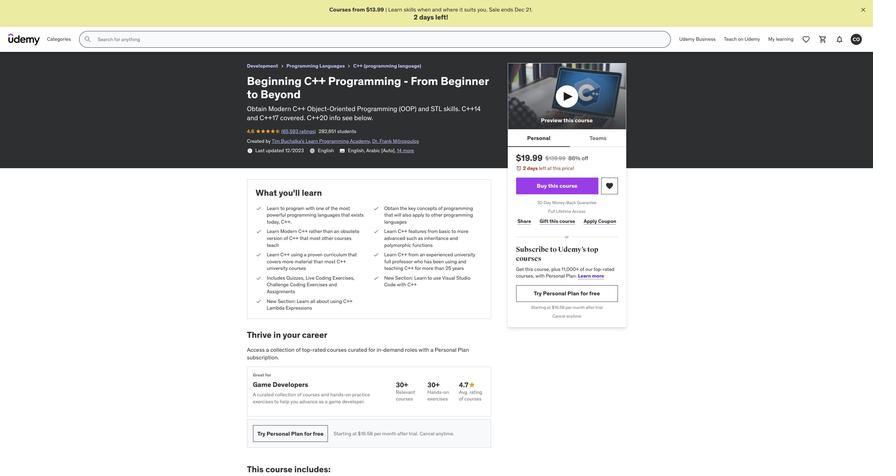 Task type: locate. For each thing, give the bounding box(es) containing it.
this inside button
[[564, 117, 574, 124]]

0 horizontal spatial university
[[267, 265, 288, 272]]

month up anytime
[[573, 305, 585, 310]]

1 horizontal spatial new
[[384, 275, 394, 281]]

starting at $16.58 per month after trial. cancel anytime.
[[334, 431, 454, 437]]

1 vertical spatial section:
[[278, 298, 296, 305]]

top- down career
[[302, 346, 313, 353]]

obtain up the c++17
[[247, 104, 267, 113]]

to left use
[[428, 275, 432, 281]]

access inside 30-day money-back guarantee full lifetime access
[[572, 209, 586, 214]]

1 horizontal spatial xsmall image
[[373, 228, 379, 235]]

2 horizontal spatial on
[[738, 36, 744, 42]]

0 vertical spatial xsmall image
[[373, 228, 379, 235]]

xsmall image left includes
[[256, 275, 261, 282]]

xsmall image
[[279, 64, 285, 69], [346, 64, 352, 69], [247, 148, 253, 154], [256, 205, 261, 212], [373, 205, 379, 212], [256, 228, 261, 235], [256, 252, 261, 259], [373, 252, 379, 259], [373, 275, 379, 282], [256, 298, 261, 305]]

other down "concepts"
[[431, 212, 443, 218]]

learn up the covers in the left of the page
[[267, 252, 279, 258]]

learn right |
[[388, 6, 402, 13]]

languages inside learn to program with one of the most powerful programming languages that exists today, c++.
[[318, 212, 340, 218]]

teams button
[[570, 130, 626, 147]]

course
[[575, 117, 593, 124], [560, 182, 578, 189], [559, 218, 575, 225], [265, 464, 293, 475]]

english
[[318, 147, 334, 154]]

2 vertical spatial than
[[434, 265, 444, 272]]

covered.
[[280, 114, 305, 122]]

course inside button
[[575, 117, 593, 124]]

1 vertical spatial at
[[547, 305, 551, 310]]

the inside obtain the key concepts of programming that will also apply to other programming languages
[[400, 205, 407, 211]]

after for trial.
[[398, 431, 408, 437]]

using up 25
[[445, 259, 457, 265]]

programming left languages
[[286, 63, 318, 69]]

this inside 'button'
[[548, 182, 558, 189]]

co
[[853, 36, 860, 42]]

development link
[[247, 62, 278, 70]]

2 vertical spatial plan
[[291, 430, 303, 437]]

1 vertical spatial most
[[310, 235, 321, 242]]

c++ inside the new section: learn to use visual studio code with c++
[[407, 282, 417, 288]]

1 horizontal spatial try
[[534, 290, 542, 297]]

mitropoulos
[[393, 138, 419, 144]]

collection
[[270, 346, 295, 353], [275, 392, 296, 398]]

new
[[384, 275, 394, 281], [267, 298, 277, 305]]

0 horizontal spatial as
[[319, 399, 324, 405]]

demand
[[383, 346, 404, 353]]

learn up advanced
[[384, 228, 397, 235]]

courses inside the avg. rating of courses
[[464, 396, 482, 402]]

and inside learn c++ features from basic to more advanced such as inheritance and polymorphic functions
[[450, 235, 458, 242]]

2 horizontal spatial from
[[428, 228, 438, 235]]

1 vertical spatial an
[[420, 252, 425, 258]]

personal down preview
[[527, 134, 551, 141]]

0 vertical spatial than
[[323, 228, 333, 235]]

learn up 'expressions'
[[297, 298, 309, 305]]

1 vertical spatial new
[[267, 298, 277, 305]]

this down "$139.99"
[[553, 165, 561, 172]]

after left trial.
[[398, 431, 408, 437]]

teach on udemy
[[724, 36, 760, 42]]

of down 'your'
[[296, 346, 301, 353]]

0 horizontal spatial $16.58
[[358, 431, 373, 437]]

0 vertical spatial coding
[[316, 275, 331, 281]]

learn up course language icon
[[306, 138, 318, 144]]

most inside learn to program with one of the most powerful programming languages that exists today, c++.
[[339, 205, 350, 211]]

frank
[[379, 138, 392, 144]]

teach
[[267, 242, 279, 248]]

0 horizontal spatial xsmall image
[[256, 275, 261, 282]]

section: inside new section: learn all about using c++ lambda expressions
[[278, 298, 296, 305]]

1 horizontal spatial free
[[589, 290, 600, 297]]

tab list containing personal
[[508, 130, 626, 147]]

new section: learn to use visual studio code with c++
[[384, 275, 471, 288]]

and down "basic"
[[450, 235, 458, 242]]

of inside access a collection of top-rated courses curated for in-demand roles with a personal plan subscription.
[[296, 346, 301, 353]]

0 horizontal spatial top-
[[302, 346, 313, 353]]

2 the from the left
[[400, 205, 407, 211]]

top- inside get this course, plus 11,000+ of our top-rated courses, with personal plan.
[[594, 266, 603, 272]]

exercises inside 30+ hands-on exercises
[[428, 396, 448, 402]]

30+ for 30+ relevant courses
[[396, 381, 408, 389]]

gift this course link
[[538, 215, 577, 229]]

0 vertical spatial languages
[[318, 212, 340, 218]]

0 horizontal spatial try personal plan for free link
[[253, 426, 328, 442]]

this
[[247, 464, 264, 475]]

more right the covers in the left of the page
[[282, 259, 294, 265]]

0 horizontal spatial an
[[334, 228, 339, 235]]

personal
[[527, 134, 551, 141], [546, 273, 565, 279], [543, 290, 566, 297], [435, 346, 457, 353], [267, 430, 290, 437]]

beginning c++ programming - from beginner to beyond obtain modern c++ object-oriented programming (oop) and stl skills. c++14 and c++17 covered.  c++20 info see below.
[[247, 74, 489, 122]]

1 vertical spatial curated
[[257, 392, 274, 398]]

udemy left my
[[745, 36, 760, 42]]

of inside obtain the key concepts of programming that will also apply to other programming languages
[[438, 205, 443, 211]]

alarm image
[[516, 166, 522, 171]]

game developers link
[[253, 381, 308, 389]]

1 horizontal spatial an
[[420, 252, 425, 258]]

0 vertical spatial free
[[589, 290, 600, 297]]

starting for starting at $16.58 per month after trial. cancel anytime.
[[334, 431, 351, 437]]

using up material
[[291, 252, 303, 258]]

1 vertical spatial per
[[374, 431, 381, 437]]

from up who
[[408, 252, 419, 258]]

course down lifetime
[[559, 218, 575, 225]]

0 vertical spatial other
[[431, 212, 443, 218]]

0 vertical spatial modern
[[268, 104, 291, 113]]

days down when
[[419, 13, 434, 21]]

learn inside the courses from $13.99 | learn skills when and where it suits you. sale ends dec 21. 2 days left!
[[388, 6, 402, 13]]

1 30+ from the left
[[396, 381, 408, 389]]

to inside learn c++ features from basic to more advanced such as inheritance and polymorphic functions
[[452, 228, 456, 235]]

30-
[[537, 200, 544, 205]]

and
[[432, 6, 442, 13], [418, 104, 429, 113], [247, 114, 258, 122], [450, 235, 458, 242], [458, 259, 466, 265], [329, 282, 337, 288], [321, 392, 329, 398]]

this right buy
[[548, 182, 558, 189]]

xsmall image left version
[[256, 228, 261, 235]]

university inside learn c++ using a proven curriculum that covers more material than most c++ university courses
[[267, 265, 288, 272]]

0 vertical spatial $16.58
[[552, 305, 565, 310]]

coding up 'exercises'
[[316, 275, 331, 281]]

to right "basic"
[[452, 228, 456, 235]]

2 30+ from the left
[[428, 381, 440, 389]]

1 vertical spatial month
[[382, 431, 396, 437]]

and inside great for game developers a curated collection of courses and hands-on practice exercises to help you advance as a game developer.
[[321, 392, 329, 398]]

has
[[424, 259, 432, 265]]

section: inside the new section: learn to use visual studio code with c++
[[395, 275, 413, 281]]

0 horizontal spatial using
[[291, 252, 303, 258]]

0 vertical spatial after
[[586, 305, 595, 310]]

2 vertical spatial at
[[352, 431, 357, 437]]

personal inside get this course, plus 11,000+ of our top-rated courses, with personal plan.
[[546, 273, 565, 279]]

1 vertical spatial other
[[322, 235, 333, 242]]

0 horizontal spatial most
[[310, 235, 321, 242]]

more inside learn c++ using a proven curriculum that covers more material than most c++ university courses
[[282, 259, 294, 265]]

with down "course,"
[[536, 273, 545, 279]]

full
[[548, 209, 555, 214]]

inheritance
[[424, 235, 449, 242]]

for left in-
[[368, 346, 375, 353]]

1 horizontal spatial languages
[[384, 219, 407, 225]]

top- inside access a collection of top-rated courses curated for in-demand roles with a personal plan subscription.
[[302, 346, 313, 353]]

$16.58 inside thrive in your career element
[[358, 431, 373, 437]]

teaching
[[384, 265, 403, 272]]

1 vertical spatial starting
[[334, 431, 351, 437]]

to inside beginning c++ programming - from beginner to beyond obtain modern c++ object-oriented programming (oop) and stl skills. c++14 and c++17 covered.  c++20 info see below.
[[247, 87, 258, 102]]

than down proven
[[314, 259, 323, 265]]

for right the great
[[265, 373, 271, 378]]

learn inside learn c++ features from basic to more advanced such as inheritance and polymorphic functions
[[384, 228, 397, 235]]

for down who
[[415, 265, 421, 272]]

c++ left (programming
[[353, 63, 363, 69]]

0 horizontal spatial obtain
[[247, 104, 267, 113]]

starting at $16.58 per month after trial cancel anytime
[[531, 305, 603, 319]]

exercises
[[428, 396, 448, 402], [253, 399, 273, 405]]

per for trial.
[[374, 431, 381, 437]]

than down been
[[434, 265, 444, 272]]

a
[[304, 252, 307, 258], [266, 346, 269, 353], [431, 346, 434, 353], [325, 399, 328, 405]]

tab list
[[508, 130, 626, 147]]

1 horizontal spatial starting
[[531, 305, 546, 310]]

xsmall image for code
[[373, 275, 379, 282]]

starting inside thrive in your career element
[[334, 431, 351, 437]]

1 vertical spatial coding
[[290, 282, 306, 288]]

rated
[[603, 266, 615, 272], [313, 346, 326, 353]]

days left left
[[527, 165, 538, 172]]

to down "concepts"
[[425, 212, 430, 218]]

starting down courses, at bottom right
[[531, 305, 546, 310]]

0 vertical spatial as
[[418, 235, 423, 242]]

curated
[[348, 346, 367, 353], [257, 392, 274, 398]]

day
[[544, 200, 551, 205]]

new up code
[[384, 275, 394, 281]]

1 horizontal spatial plan
[[458, 346, 469, 353]]

$16.58
[[552, 305, 565, 310], [358, 431, 373, 437]]

modern inside learn modern c++ rather than an obsolete version of c++ that most other courses teach
[[280, 228, 297, 235]]

282,651
[[319, 128, 336, 135]]

1 vertical spatial after
[[398, 431, 408, 437]]

on right teach in the right of the page
[[738, 36, 744, 42]]

1 horizontal spatial ,
[[395, 147, 396, 154]]

curated inside access a collection of top-rated courses curated for in-demand roles with a personal plan subscription.
[[348, 346, 367, 353]]

0 vertical spatial curated
[[348, 346, 367, 353]]

30+ inside 30+ hands-on exercises
[[428, 381, 440, 389]]

share button
[[516, 215, 533, 229]]

2 vertical spatial most
[[325, 259, 336, 265]]

at for starting at $16.58 per month after trial. cancel anytime.
[[352, 431, 357, 437]]

of right version
[[284, 235, 288, 242]]

challenge
[[267, 282, 289, 288]]

new inside new section: learn all about using c++ lambda expressions
[[267, 298, 277, 305]]

0 horizontal spatial other
[[322, 235, 333, 242]]

this right preview
[[564, 117, 574, 124]]

2 vertical spatial from
[[408, 252, 419, 258]]

course for preview this course
[[575, 117, 593, 124]]

xsmall image left code
[[373, 275, 379, 282]]

last updated 12/2023
[[255, 147, 304, 154]]

1 vertical spatial university
[[267, 265, 288, 272]]

xsmall image for professor
[[373, 252, 379, 259]]

shopping cart with 0 items image
[[819, 35, 827, 44]]

xsmall image for most
[[256, 205, 261, 212]]

0 vertical spatial cancel
[[553, 314, 565, 319]]

days
[[419, 13, 434, 21], [527, 165, 538, 172]]

tim
[[272, 138, 280, 144]]

or
[[565, 234, 569, 239]]

this for preview
[[564, 117, 574, 124]]

1 vertical spatial using
[[445, 259, 457, 265]]

per inside thrive in your career element
[[374, 431, 381, 437]]

and up years
[[458, 259, 466, 265]]

0 horizontal spatial month
[[382, 431, 396, 437]]

try inside thrive in your career element
[[257, 430, 265, 437]]

exercises,
[[333, 275, 355, 281]]

0 vertical spatial per
[[566, 305, 572, 310]]

cancel right trial.
[[420, 431, 435, 437]]

courses inside access a collection of top-rated courses curated for in-demand roles with a personal plan subscription.
[[327, 346, 347, 353]]

a left the game
[[325, 399, 328, 405]]

this for get
[[525, 266, 533, 272]]

0 vertical spatial 2
[[414, 13, 418, 21]]

cancel inside the starting at $16.58 per month after trial cancel anytime
[[553, 314, 565, 319]]

than inside learn c++ using a proven curriculum that covers more material than most c++ university courses
[[314, 259, 323, 265]]

try personal plan for free down plan.
[[534, 290, 600, 297]]

1 horizontal spatial other
[[431, 212, 443, 218]]

1 vertical spatial $16.58
[[358, 431, 373, 437]]

1 vertical spatial xsmall image
[[256, 275, 261, 282]]

curriculum
[[324, 252, 347, 258]]

learn inside learn to program with one of the most powerful programming languages that exists today, c++.
[[267, 205, 279, 211]]

a up subscription.
[[266, 346, 269, 353]]

xsmall image left advanced
[[373, 228, 379, 235]]

new up lambda
[[267, 298, 277, 305]]

2 udemy from the left
[[745, 36, 760, 42]]

my
[[768, 36, 775, 42]]

30+ for 30+ hands-on exercises
[[428, 381, 440, 389]]

with inside learn to program with one of the most powerful programming languages that exists today, c++.
[[306, 205, 315, 211]]

personal down plus
[[546, 273, 565, 279]]

0 horizontal spatial try personal plan for free
[[257, 430, 324, 437]]

1 horizontal spatial per
[[566, 305, 572, 310]]

wishlist image
[[802, 35, 810, 44], [605, 182, 614, 190]]

1 vertical spatial modern
[[280, 228, 297, 235]]

for down learn more link
[[581, 290, 588, 297]]

plan inside access a collection of top-rated courses curated for in-demand roles with a personal plan subscription.
[[458, 346, 469, 353]]

, left dr.
[[370, 138, 371, 144]]

0 horizontal spatial starting
[[334, 431, 351, 437]]

xsmall image for lambda
[[256, 298, 261, 305]]

teams
[[590, 134, 607, 141]]

as up functions
[[418, 235, 423, 242]]

free inside thrive in your career element
[[313, 430, 324, 437]]

courses up the advance at left
[[303, 392, 320, 398]]

starting for starting at $16.58 per month after trial cancel anytime
[[531, 305, 546, 310]]

1 udemy from the left
[[679, 36, 695, 42]]

free
[[589, 290, 600, 297], [313, 430, 324, 437]]

after inside the starting at $16.58 per month after trial cancel anytime
[[586, 305, 595, 310]]

free for the bottommost try personal plan for free link
[[313, 430, 324, 437]]

thrive in your career element
[[247, 330, 491, 448]]

0 horizontal spatial the
[[331, 205, 338, 211]]

1 horizontal spatial udemy
[[745, 36, 760, 42]]

this
[[564, 117, 574, 124], [553, 165, 561, 172], [548, 182, 558, 189], [550, 218, 558, 225], [525, 266, 533, 272]]

learn to program with one of the most powerful programming languages that exists today, c++.
[[267, 205, 364, 225]]

who
[[414, 259, 423, 265]]

of
[[325, 205, 330, 211], [438, 205, 443, 211], [284, 235, 288, 242], [580, 266, 584, 272], [296, 346, 301, 353], [297, 392, 302, 398], [459, 396, 463, 402]]

c++ up the professor
[[398, 252, 407, 258]]

1 horizontal spatial university
[[454, 252, 475, 258]]

xsmall image right languages
[[346, 64, 352, 69]]

personal right roles on the left of page
[[435, 346, 457, 353]]

this right gift
[[550, 218, 558, 225]]

university down the covers in the left of the page
[[267, 265, 288, 272]]

than right rather
[[323, 228, 333, 235]]

functions
[[412, 242, 433, 248]]

on up the "developer."
[[346, 392, 351, 398]]

courses down material
[[289, 265, 306, 272]]

1 horizontal spatial obtain
[[384, 205, 399, 211]]

for inside great for game developers a curated collection of courses and hands-on practice exercises to help you advance as a game developer.
[[265, 373, 271, 378]]

month left trial.
[[382, 431, 396, 437]]

courses down subscribe
[[516, 254, 541, 263]]

rated down career
[[313, 346, 326, 353]]

0 vertical spatial at
[[547, 165, 552, 172]]

features
[[408, 228, 426, 235]]

course for buy this course
[[560, 182, 578, 189]]

xsmall image
[[373, 228, 379, 235], [256, 275, 261, 282]]

that up proven
[[300, 235, 308, 242]]

after for trial
[[586, 305, 595, 310]]

0 horizontal spatial on
[[346, 392, 351, 398]]

0 horizontal spatial after
[[398, 431, 408, 437]]

$16.58 for starting at $16.58 per month after trial cancel anytime
[[552, 305, 565, 310]]

that
[[341, 212, 350, 218], [384, 212, 393, 218], [300, 235, 308, 242], [348, 252, 357, 258]]

0 horizontal spatial cancel
[[420, 431, 435, 437]]

course for gift this course
[[559, 218, 575, 225]]

c++ right code
[[407, 282, 417, 288]]

learn modern c++ rather than an obsolete version of c++ that most other courses teach
[[267, 228, 359, 248]]

to inside obtain the key concepts of programming that will also apply to other programming languages
[[425, 212, 430, 218]]

xsmall image for includes
[[256, 275, 261, 282]]

also
[[403, 212, 411, 218]]

hands-
[[330, 392, 346, 398]]

1 horizontal spatial cancel
[[553, 314, 565, 319]]

1 horizontal spatial curated
[[348, 346, 367, 353]]

0 vertical spatial university
[[454, 252, 475, 258]]

$16.58 for starting at $16.58 per month after trial. cancel anytime.
[[358, 431, 373, 437]]

section: down assignments
[[278, 298, 296, 305]]

plan
[[568, 290, 579, 297], [458, 346, 469, 353], [291, 430, 303, 437]]

languages
[[318, 212, 340, 218], [384, 219, 407, 225]]

0 vertical spatial collection
[[270, 346, 295, 353]]

try personal plan for free down you
[[257, 430, 324, 437]]

use
[[433, 275, 441, 281]]

gift
[[540, 218, 548, 225]]

xsmall image left full
[[373, 252, 379, 259]]

exercises down "hands-"
[[428, 396, 448, 402]]

udemy business
[[679, 36, 716, 42]]

0 vertical spatial ,
[[370, 138, 371, 144]]

to inside great for game developers a curated collection of courses and hands-on practice exercises to help you advance as a game developer.
[[274, 399, 279, 405]]

more right "basic"
[[457, 228, 468, 235]]

cancel for anytime.
[[420, 431, 435, 437]]

month
[[573, 305, 585, 310], [382, 431, 396, 437]]

that left the will
[[384, 212, 393, 218]]

an left obsolete
[[334, 228, 339, 235]]

with right roles on the left of page
[[419, 346, 429, 353]]

your
[[283, 330, 300, 341]]

0 vertical spatial an
[[334, 228, 339, 235]]

c++ inside new section: learn all about using c++ lambda expressions
[[343, 298, 353, 305]]

1 vertical spatial from
[[428, 228, 438, 235]]

this up courses, at bottom right
[[525, 266, 533, 272]]

and up "left!"
[[432, 6, 442, 13]]

cancel inside thrive in your career element
[[420, 431, 435, 437]]

academy
[[350, 138, 370, 144]]

30+ left "hands-"
[[396, 381, 408, 389]]

2 horizontal spatial plan
[[568, 290, 579, 297]]

from inside the learn c++ from an experienced university full professor who has been using and teaching c++ for more than 25 years
[[408, 252, 419, 258]]

xsmall image for version
[[256, 228, 261, 235]]

1 vertical spatial languages
[[384, 219, 407, 225]]

as inside great for game developers a curated collection of courses and hands-on practice exercises to help you advance as a game developer.
[[319, 399, 324, 405]]

on left the avg.
[[444, 389, 449, 396]]

collection up help
[[275, 392, 296, 398]]

object-
[[307, 104, 330, 113]]

of inside get this course, plus 11,000+ of our top-rated courses, with personal plan.
[[580, 266, 584, 272]]

programming down (programming
[[328, 74, 401, 88]]

0 vertical spatial starting
[[531, 305, 546, 310]]

learn up the 'powerful'
[[267, 205, 279, 211]]

my learning
[[768, 36, 794, 42]]

(programming
[[364, 63, 397, 69]]

1 vertical spatial collection
[[275, 392, 296, 398]]

of inside learn modern c++ rather than an obsolete version of c++ that most other courses teach
[[284, 235, 288, 242]]

rated inside access a collection of top-rated courses curated for in-demand roles with a personal plan subscription.
[[313, 346, 326, 353]]

1 vertical spatial wishlist image
[[605, 182, 614, 190]]

most down rather
[[310, 235, 321, 242]]

using
[[291, 252, 303, 258], [445, 259, 457, 265], [330, 298, 342, 305]]

courses down obsolete
[[334, 235, 352, 242]]

oriented
[[330, 104, 355, 113]]

collection down thrive in your career at bottom
[[270, 346, 295, 353]]

dr. frank mitropoulos link
[[372, 138, 419, 144]]

than inside learn modern c++ rather than an obsolete version of c++ that most other courses teach
[[323, 228, 333, 235]]

learn
[[388, 6, 402, 13], [306, 138, 318, 144], [267, 205, 279, 211], [267, 228, 279, 235], [384, 228, 397, 235], [267, 252, 279, 258], [384, 252, 397, 258], [578, 273, 591, 279], [414, 275, 427, 281], [297, 298, 309, 305]]

than inside the learn c++ from an experienced university full professor who has been using and teaching c++ for more than 25 years
[[434, 265, 444, 272]]

with inside get this course, plus 11,000+ of our top-rated courses, with personal plan.
[[536, 273, 545, 279]]

below.
[[354, 114, 373, 122]]

code
[[384, 282, 396, 288]]

version
[[267, 235, 283, 242]]

1 vertical spatial top-
[[302, 346, 313, 353]]

visual
[[442, 275, 455, 281]]

that left exists
[[341, 212, 350, 218]]

the up also
[[400, 205, 407, 211]]

0 horizontal spatial days
[[419, 13, 434, 21]]

english, arabic
[[348, 147, 380, 154]]

top-
[[594, 266, 603, 272], [302, 346, 313, 353]]

udemy inside "link"
[[679, 36, 695, 42]]

1 horizontal spatial exercises
[[428, 396, 448, 402]]

Search for anything text field
[[96, 34, 662, 45]]

course inside 'button'
[[560, 182, 578, 189]]

c++.
[[281, 219, 292, 225]]

for down the advance at left
[[304, 430, 312, 437]]

material
[[295, 259, 312, 265]]

curated left in-
[[348, 346, 367, 353]]

plan.
[[566, 273, 577, 279]]

new for new section: learn to use visual studio code with c++
[[384, 275, 394, 281]]

xsmall image left lambda
[[256, 298, 261, 305]]

programming inside learn to program with one of the most powerful programming languages that exists today, c++.
[[287, 212, 316, 218]]

0 vertical spatial new
[[384, 275, 394, 281]]

try personal plan for free link down you
[[253, 426, 328, 442]]

with inside access a collection of top-rated courses curated for in-demand roles with a personal plan subscription.
[[419, 346, 429, 353]]

1 vertical spatial access
[[247, 346, 265, 353]]

relevant
[[396, 389, 415, 396]]

section: for expressions
[[278, 298, 296, 305]]

0 horizontal spatial new
[[267, 298, 277, 305]]

key
[[408, 205, 416, 211]]

0 vertical spatial month
[[573, 305, 585, 310]]

1 the from the left
[[331, 205, 338, 211]]

to left beyond
[[247, 87, 258, 102]]

0 vertical spatial access
[[572, 209, 586, 214]]

rated up learn more
[[603, 266, 615, 272]]

learn up full
[[384, 252, 397, 258]]

1 vertical spatial than
[[314, 259, 323, 265]]

this inside get this course, plus 11,000+ of our top-rated courses, with personal plan.
[[525, 266, 533, 272]]

0 horizontal spatial exercises
[[253, 399, 273, 405]]



Task type: vqa. For each thing, say whether or not it's contained in the screenshot.
do
no



Task type: describe. For each thing, give the bounding box(es) containing it.
1 horizontal spatial try personal plan for free link
[[516, 285, 618, 302]]

concepts
[[417, 205, 437, 211]]

one
[[316, 205, 324, 211]]

our
[[586, 266, 593, 272]]

lifetime
[[556, 209, 571, 214]]

off
[[582, 155, 588, 162]]

$139.99
[[545, 155, 566, 162]]

xsmall image for will
[[373, 205, 379, 212]]

$19.99 $139.99 86% off
[[516, 153, 588, 164]]

live
[[306, 275, 315, 281]]

(oop)
[[399, 104, 417, 113]]

other inside learn modern c++ rather than an obsolete version of c++ that most other courses teach
[[322, 235, 333, 242]]

the inside learn to program with one of the most powerful programming languages that exists today, c++.
[[331, 205, 338, 211]]

collection inside access a collection of top-rated courses curated for in-demand roles with a personal plan subscription.
[[270, 346, 295, 353]]

info
[[329, 114, 341, 122]]

and inside the learn c++ from an experienced university full professor who has been using and teaching c++ for more than 25 years
[[458, 259, 466, 265]]

assignments
[[267, 289, 295, 295]]

skills
[[404, 6, 416, 13]]

0 horizontal spatial coding
[[290, 282, 306, 288]]

learn inside the new section: learn to use visual studio code with c++
[[414, 275, 427, 281]]

from inside the courses from $13.99 | learn skills when and where it suits you. sale ends dec 21. 2 days left!
[[352, 6, 365, 13]]

on inside great for game developers a curated collection of courses and hands-on practice exercises to help you advance as a game developer.
[[346, 392, 351, 398]]

buchalka's
[[281, 138, 304, 144]]

buy
[[537, 182, 547, 189]]

avg. rating of courses
[[459, 389, 482, 402]]

a inside learn c++ using a proven curriculum that covers more material than most c++ university courses
[[304, 252, 307, 258]]

0 vertical spatial try personal plan for free
[[534, 290, 600, 297]]

exercises inside great for game developers a curated collection of courses and hands-on practice exercises to help you advance as a game developer.
[[253, 399, 273, 405]]

practice
[[352, 392, 370, 398]]

modern inside beginning c++ programming - from beginner to beyond obtain modern c++ object-oriented programming (oop) and stl skills. c++14 and c++17 covered.  c++20 info see below.
[[268, 104, 291, 113]]

rated inside get this course, plus 11,000+ of our top-rated courses, with personal plan.
[[603, 266, 615, 272]]

courses
[[329, 6, 351, 13]]

14 more button
[[397, 147, 414, 154]]

polymorphic
[[384, 242, 411, 248]]

in-
[[377, 346, 383, 353]]

c++ down "c++."
[[289, 235, 299, 242]]

an inside learn modern c++ rather than an obsolete version of c++ that most other courses teach
[[334, 228, 339, 235]]

using inside new section: learn all about using c++ lambda expressions
[[330, 298, 342, 305]]

rather
[[309, 228, 322, 235]]

obtain inside beginning c++ programming - from beginner to beyond obtain modern c++ object-oriented programming (oop) and stl skills. c++14 and c++17 covered.  c++20 info see below.
[[247, 104, 267, 113]]

of inside great for game developers a curated collection of courses and hands-on practice exercises to help you advance as a game developer.
[[297, 392, 302, 398]]

4.7
[[459, 381, 469, 389]]

studio
[[456, 275, 471, 281]]

282,651 students
[[319, 128, 356, 135]]

c++14
[[462, 104, 481, 113]]

courses inside subscribe to udemy's top courses
[[516, 254, 541, 263]]

professor
[[392, 259, 413, 265]]

more inside the learn c++ from an experienced university full professor who has been using and teaching c++ for more than 25 years
[[422, 265, 433, 272]]

to inside the new section: learn to use visual studio code with c++
[[428, 275, 432, 281]]

udemy business link
[[675, 31, 720, 48]]

and inside the courses from $13.99 | learn skills when and where it suits you. sale ends dec 21. 2 days left!
[[432, 6, 442, 13]]

to inside subscribe to udemy's top courses
[[550, 246, 557, 254]]

2 inside the courses from $13.99 | learn skills when and where it suits you. sale ends dec 21. 2 days left!
[[414, 13, 418, 21]]

section: for with
[[395, 275, 413, 281]]

to inside learn to program with one of the most powerful programming languages that exists today, c++.
[[280, 205, 285, 211]]

learn inside learn c++ using a proven curriculum that covers more material than most c++ university courses
[[267, 252, 279, 258]]

more right 14
[[403, 147, 414, 154]]

lambda
[[267, 305, 284, 311]]

programming languages
[[286, 63, 345, 69]]

you
[[291, 399, 298, 405]]

c++ down curriculum
[[337, 259, 346, 265]]

personal inside access a collection of top-rated courses curated for in-demand roles with a personal plan subscription.
[[435, 346, 457, 353]]

advance
[[299, 399, 318, 405]]

experienced
[[426, 252, 453, 258]]

language)
[[398, 63, 421, 69]]

sale
[[489, 6, 500, 13]]

try personal plan for free inside thrive in your career element
[[257, 430, 324, 437]]

1 vertical spatial days
[[527, 165, 538, 172]]

learn inside the learn c++ from an experienced university full professor who has been using and teaching c++ for more than 25 years
[[384, 252, 397, 258]]

12/2023
[[285, 147, 304, 154]]

programming up below.
[[357, 104, 397, 113]]

full
[[384, 259, 391, 265]]

an inside the learn c++ from an experienced university full professor who has been using and teaching c++ for more than 25 years
[[420, 252, 425, 258]]

1 vertical spatial ,
[[395, 147, 396, 154]]

developer.
[[342, 399, 365, 405]]

includes quizzes, live coding exercises, challenge coding exercises and assignments
[[267, 275, 355, 295]]

of inside learn to program with one of the most powerful programming languages that exists today, c++.
[[325, 205, 330, 211]]

personal up the starting at $16.58 per month after trial cancel anytime
[[543, 290, 566, 297]]

that inside learn modern c++ rather than an obsolete version of c++ that most other courses teach
[[300, 235, 308, 242]]

stl
[[431, 104, 442, 113]]

courses inside learn c++ using a proven curriculum that covers more material than most c++ university courses
[[289, 265, 306, 272]]

small image
[[469, 382, 475, 389]]

career
[[302, 330, 327, 341]]

course right 'this'
[[265, 464, 293, 475]]

apply
[[584, 218, 597, 225]]

personal down help
[[267, 430, 290, 437]]

today,
[[267, 219, 280, 225]]

most for an
[[310, 235, 321, 242]]

submit search image
[[84, 35, 92, 44]]

and inside includes quizzes, live coding exercises, challenge coding exercises and assignments
[[329, 282, 337, 288]]

[auto]
[[381, 147, 395, 154]]

at for starting at $16.58 per month after trial cancel anytime
[[547, 305, 551, 310]]

obtain inside obtain the key concepts of programming that will also apply to other programming languages
[[384, 205, 399, 211]]

days inside the courses from $13.99 | learn skills when and where it suits you. sale ends dec 21. 2 days left!
[[419, 13, 434, 21]]

that inside obtain the key concepts of programming that will also apply to other programming languages
[[384, 212, 393, 218]]

gift this course
[[540, 218, 575, 225]]

month for trial
[[573, 305, 585, 310]]

more inside learn c++ features from basic to more advanced such as inheritance and polymorphic functions
[[457, 228, 468, 235]]

plus
[[551, 266, 561, 272]]

c++ left rather
[[298, 228, 308, 235]]

1 horizontal spatial wishlist image
[[802, 35, 810, 44]]

learn inside new section: learn all about using c++ lambda expressions
[[297, 298, 309, 305]]

c++ down programming languages link
[[304, 74, 326, 88]]

25
[[445, 265, 451, 272]]

get
[[516, 266, 524, 272]]

month for trial.
[[382, 431, 396, 437]]

learning
[[776, 36, 794, 42]]

obtain the key concepts of programming that will also apply to other programming languages
[[384, 205, 473, 225]]

a inside great for game developers a curated collection of courses and hands-on practice exercises to help you advance as a game developer.
[[325, 399, 328, 405]]

0 horizontal spatial plan
[[291, 430, 303, 437]]

this for gift
[[550, 218, 558, 225]]

collection inside great for game developers a curated collection of courses and hands-on practice exercises to help you advance as a game developer.
[[275, 392, 296, 398]]

0 horizontal spatial ,
[[370, 138, 371, 144]]

when
[[418, 6, 431, 13]]

that inside learn c++ using a proven curriculum that covers more material than most c++ university courses
[[348, 252, 357, 258]]

of inside the avg. rating of courses
[[459, 396, 463, 402]]

xsmall image up beginning
[[279, 64, 285, 69]]

from inside learn c++ features from basic to more advanced such as inheritance and polymorphic functions
[[428, 228, 438, 235]]

languages inside obtain the key concepts of programming that will also apply to other programming languages
[[384, 219, 407, 225]]

most for curriculum
[[325, 259, 336, 265]]

learn c++ from an experienced university full professor who has been using and teaching c++ for more than 25 years
[[384, 252, 475, 272]]

xsmall image for learn
[[373, 228, 379, 235]]

price!
[[562, 165, 574, 172]]

11,000+
[[562, 266, 579, 272]]

languages
[[320, 63, 345, 69]]

learn c++ features from basic to more advanced such as inheritance and polymorphic functions
[[384, 228, 468, 248]]

this course includes:
[[247, 464, 331, 475]]

more down our
[[592, 273, 604, 279]]

notifications image
[[836, 35, 844, 44]]

coupon
[[598, 218, 616, 225]]

my learning link
[[764, 31, 798, 48]]

access inside access a collection of top-rated courses curated for in-demand roles with a personal plan subscription.
[[247, 346, 265, 353]]

exercises
[[307, 282, 328, 288]]

c++ down the professor
[[404, 265, 414, 272]]

includes:
[[294, 464, 331, 475]]

1 horizontal spatial coding
[[316, 275, 331, 281]]

teach
[[724, 36, 737, 42]]

per for trial
[[566, 305, 572, 310]]

this for buy
[[548, 182, 558, 189]]

such
[[407, 235, 417, 242]]

on inside 30+ hands-on exercises
[[444, 389, 449, 396]]

apply coupon
[[584, 218, 616, 225]]

course,
[[534, 266, 550, 272]]

new section: learn all about using c++ lambda expressions
[[267, 298, 353, 311]]

rating
[[470, 389, 482, 396]]

c++ up the covers in the left of the page
[[280, 252, 290, 258]]

learn more
[[578, 273, 604, 279]]

0 vertical spatial try
[[534, 290, 542, 297]]

that inside learn to program with one of the most powerful programming languages that exists today, c++.
[[341, 212, 350, 218]]

for inside access a collection of top-rated courses curated for in-demand roles with a personal plan subscription.
[[368, 346, 375, 353]]

beginner
[[441, 74, 489, 88]]

course language image
[[310, 148, 315, 154]]

free for rightmost try personal plan for free link
[[589, 290, 600, 297]]

learn inside learn modern c++ rather than an obsolete version of c++ that most other courses teach
[[267, 228, 279, 235]]

curated inside great for game developers a curated collection of courses and hands-on practice exercises to help you advance as a game developer.
[[257, 392, 274, 398]]

1 horizontal spatial 2
[[523, 165, 526, 172]]

where
[[443, 6, 458, 13]]

c++20
[[307, 114, 328, 122]]

xsmall image for covers
[[256, 252, 261, 259]]

game
[[253, 381, 271, 389]]

dec
[[515, 6, 525, 13]]

university inside the learn c++ from an experienced university full professor who has been using and teaching c++ for more than 25 years
[[454, 252, 475, 258]]

using inside learn c++ using a proven curriculum that covers more material than most c++ university courses
[[291, 252, 303, 258]]

0 horizontal spatial wishlist image
[[605, 182, 614, 190]]

c++ inside learn c++ features from basic to more advanced such as inheritance and polymorphic functions
[[398, 228, 407, 235]]

thrive in your career
[[247, 330, 327, 341]]

-
[[404, 74, 408, 88]]

other inside obtain the key concepts of programming that will also apply to other programming languages
[[431, 212, 443, 218]]

money-
[[552, 200, 567, 205]]

c++ (programming language) link
[[353, 62, 421, 70]]

programming down 282,651 students
[[319, 138, 349, 144]]

personal inside personal button
[[527, 134, 551, 141]]

close image
[[860, 6, 867, 13]]

a right roles on the left of page
[[431, 346, 434, 353]]

new for new section: learn all about using c++ lambda expressions
[[267, 298, 277, 305]]

and left stl
[[418, 104, 429, 113]]

by
[[266, 138, 271, 144]]

suits
[[464, 6, 476, 13]]

with inside the new section: learn to use visual studio code with c++
[[397, 282, 406, 288]]

closed captions image
[[340, 148, 345, 154]]

xsmall image left "last"
[[247, 148, 253, 154]]

left
[[539, 165, 546, 172]]

using inside the learn c++ from an experienced university full professor who has been using and teaching c++ for more than 25 years
[[445, 259, 457, 265]]

created by tim buchalka's learn programming academy , dr. frank mitropoulos
[[247, 138, 419, 144]]

2 days left at this price!
[[523, 165, 574, 172]]

you.
[[477, 6, 488, 13]]

1 vertical spatial try personal plan for free link
[[253, 426, 328, 442]]

cancel for anytime
[[553, 314, 565, 319]]

courses inside 30+ relevant courses
[[396, 396, 413, 402]]

(65,593 ratings)
[[281, 128, 316, 135]]

skills.
[[444, 104, 460, 113]]

and up 4.6
[[247, 114, 258, 122]]

last
[[255, 147, 265, 154]]

as inside learn c++ features from basic to more advanced such as inheritance and polymorphic functions
[[418, 235, 423, 242]]

udemy image
[[8, 34, 40, 45]]

exists
[[351, 212, 364, 218]]

share
[[518, 218, 531, 225]]

courses inside great for game developers a curated collection of courses and hands-on practice exercises to help you advance as a game developer.
[[303, 392, 320, 398]]

for inside the learn c++ from an experienced university full professor who has been using and teaching c++ for more than 25 years
[[415, 265, 421, 272]]

courses inside learn modern c++ rather than an obsolete version of c++ that most other courses teach
[[334, 235, 352, 242]]

learn down our
[[578, 273, 591, 279]]

c++ up the covered.
[[293, 104, 305, 113]]

years
[[452, 265, 464, 272]]



